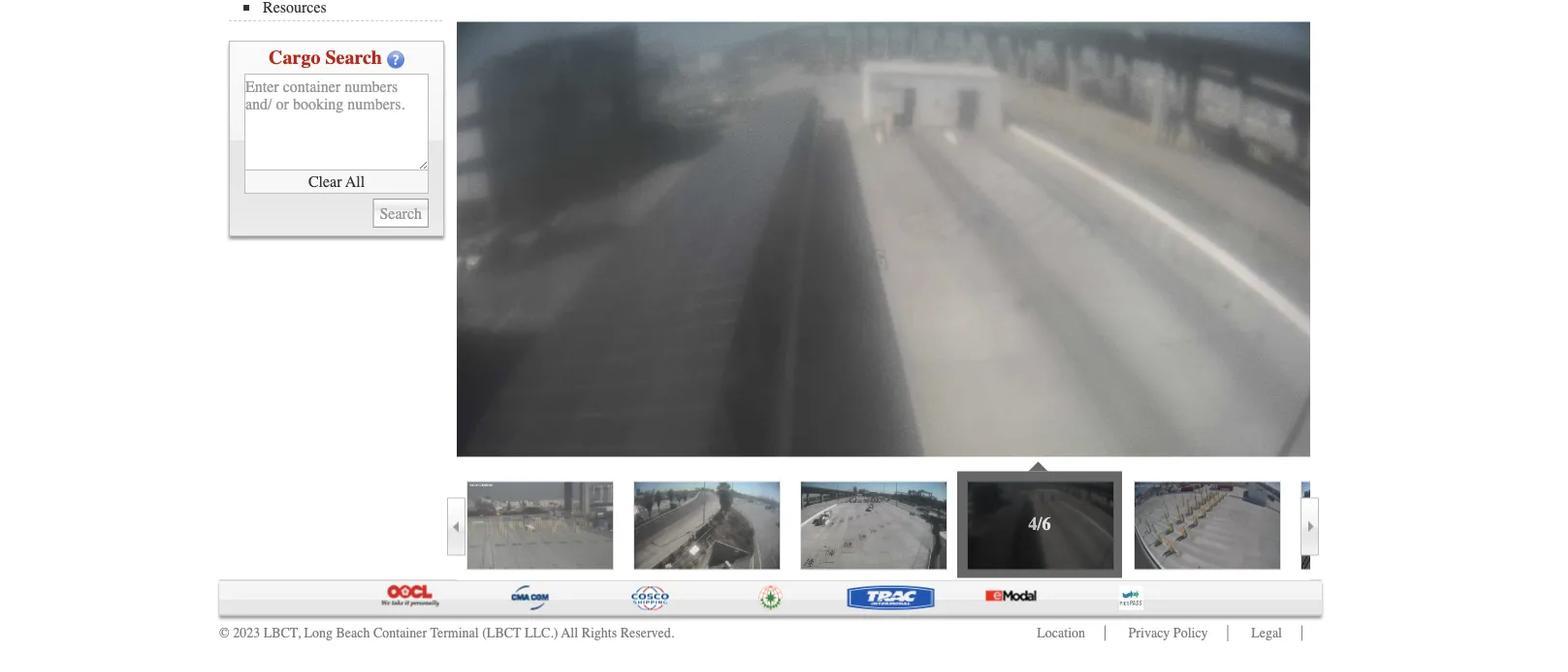 Task type: describe. For each thing, give the bounding box(es) containing it.
rights
[[582, 627, 617, 642]]

location
[[1037, 627, 1086, 642]]

search
[[325, 47, 382, 69]]

llc.)
[[525, 627, 558, 642]]

policy
[[1174, 627, 1209, 642]]

4/6
[[1029, 516, 1051, 536]]

reserved.
[[621, 627, 675, 642]]

beach
[[336, 627, 370, 642]]

cargo search
[[269, 47, 382, 69]]

container
[[373, 627, 427, 642]]

clear all button
[[244, 171, 429, 195]]

© 2023 lbct, long beach container terminal (lbct llc.) all rights reserved.
[[219, 627, 675, 642]]

cargo
[[269, 47, 321, 69]]

1 vertical spatial all
[[561, 627, 578, 642]]

©
[[219, 627, 230, 642]]

terminal
[[430, 627, 479, 642]]

privacy
[[1129, 627, 1170, 642]]

clear all
[[308, 173, 365, 191]]



Task type: vqa. For each thing, say whether or not it's contained in the screenshot.
use
no



Task type: locate. For each thing, give the bounding box(es) containing it.
all right llc.)
[[561, 627, 578, 642]]

None submit
[[373, 199, 429, 228]]

location link
[[1037, 627, 1086, 642]]

legal
[[1252, 627, 1283, 642]]

privacy policy
[[1129, 627, 1209, 642]]

legal link
[[1252, 627, 1283, 642]]

clear
[[308, 173, 342, 191]]

1 horizontal spatial all
[[561, 627, 578, 642]]

all inside button
[[345, 173, 365, 191]]

Enter container numbers and/ or booking numbers.  text field
[[244, 74, 429, 171]]

(lbct
[[482, 627, 522, 642]]

2023
[[233, 627, 260, 642]]

long
[[304, 627, 333, 642]]

all
[[345, 173, 365, 191], [561, 627, 578, 642]]

0 horizontal spatial all
[[345, 173, 365, 191]]

0 vertical spatial all
[[345, 173, 365, 191]]

all right clear
[[345, 173, 365, 191]]

lbct,
[[264, 627, 301, 642]]

privacy policy link
[[1129, 627, 1209, 642]]



